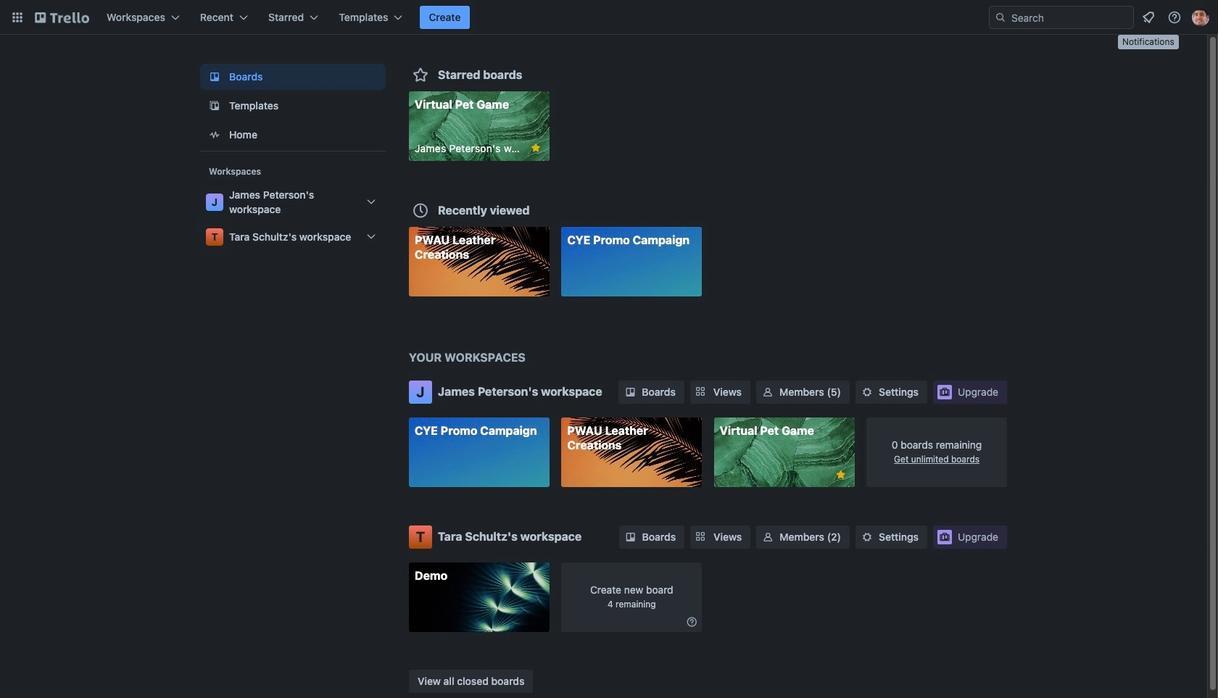 Task type: vqa. For each thing, say whether or not it's contained in the screenshot.
leftmost Project
no



Task type: locate. For each thing, give the bounding box(es) containing it.
home image
[[206, 126, 223, 144]]

tooltip
[[1119, 35, 1179, 49]]

sm image
[[623, 385, 638, 400], [761, 385, 776, 400], [860, 385, 875, 400], [624, 530, 638, 544], [761, 530, 776, 544], [685, 615, 700, 629]]

james peterson (jamespeterson93) image
[[1193, 9, 1210, 26]]

open information menu image
[[1168, 10, 1182, 25]]



Task type: describe. For each thing, give the bounding box(es) containing it.
click to unstar this board. it will be removed from your starred list. image
[[529, 141, 543, 155]]

board image
[[206, 68, 223, 86]]

search image
[[995, 12, 1007, 23]]

back to home image
[[35, 6, 89, 29]]

primary element
[[0, 0, 1219, 35]]

template board image
[[206, 97, 223, 115]]

Search field
[[989, 6, 1135, 29]]

0 notifications image
[[1140, 9, 1158, 26]]

sm image
[[860, 530, 875, 544]]



